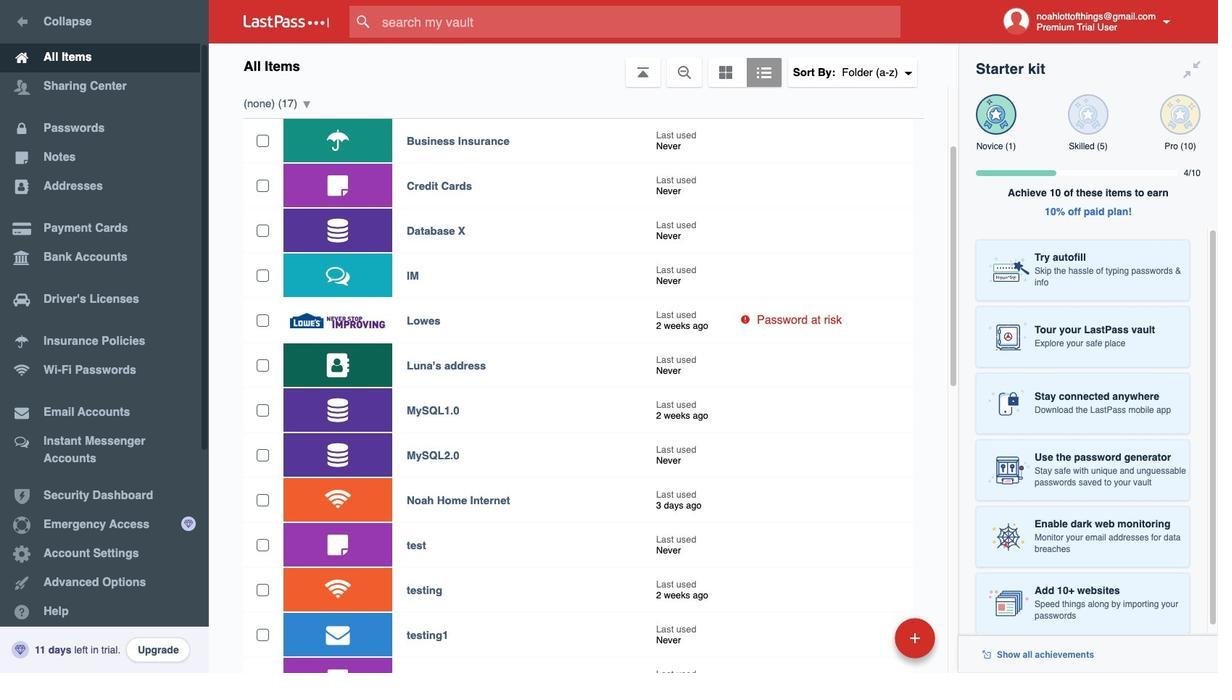 Task type: vqa. For each thing, say whether or not it's contained in the screenshot.
New item element
yes



Task type: describe. For each thing, give the bounding box(es) containing it.
main navigation navigation
[[0, 0, 209, 674]]

Search search field
[[350, 6, 929, 38]]

search my vault text field
[[350, 6, 929, 38]]



Task type: locate. For each thing, give the bounding box(es) containing it.
new item element
[[795, 618, 940, 659]]

new item navigation
[[795, 614, 944, 674]]

lastpass image
[[244, 15, 329, 28]]

vault options navigation
[[209, 44, 959, 87]]



